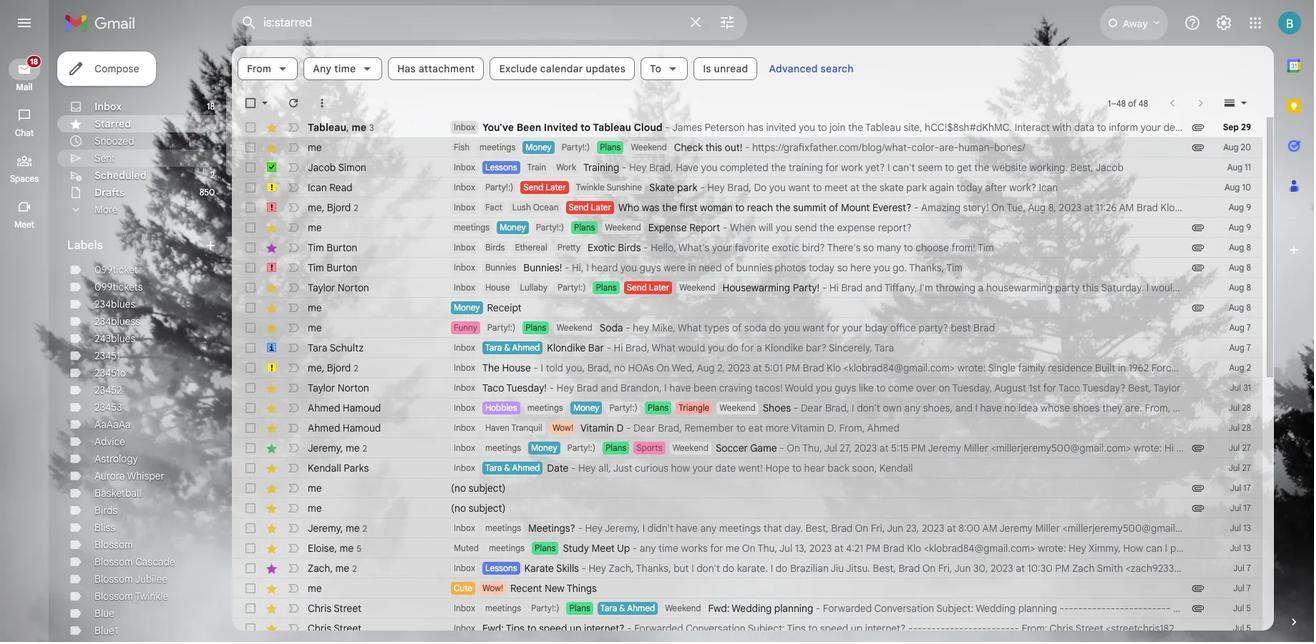 Task type: locate. For each thing, give the bounding box(es) containing it.
1 taco from the left
[[483, 382, 504, 395]]

aug 8
[[1229, 242, 1252, 253], [1229, 262, 1252, 273], [1229, 282, 1252, 293], [1229, 302, 1252, 313]]

2 tim burton from the top
[[308, 261, 357, 274]]

row down when
[[232, 238, 1263, 258]]

inbox for shoes
[[454, 402, 475, 413]]

park down can't
[[907, 181, 927, 194]]

1 horizontal spatial no
[[1005, 402, 1016, 415]]

jul 27 up hey,
[[1229, 463, 1252, 473]]

skate
[[649, 181, 675, 194]]

for
[[826, 161, 839, 174], [1202, 281, 1215, 294], [827, 321, 840, 334], [741, 342, 754, 354], [1044, 382, 1057, 395], [710, 542, 723, 555]]

18 inside "link"
[[30, 57, 38, 67]]

0 vertical spatial 20
[[1241, 142, 1252, 153]]

0 horizontal spatial time
[[334, 62, 356, 75]]

1 horizontal spatial thanks,
[[909, 261, 945, 274]]

from,
[[1145, 402, 1171, 415], [840, 422, 865, 435]]

party!:) down ocean
[[536, 222, 564, 233]]

exclude
[[499, 62, 538, 75]]

yet?
[[866, 161, 885, 174]]

no
[[1255, 362, 1268, 374]]

bunnies
[[485, 262, 516, 273]]

clear search image
[[682, 8, 710, 37]]

1 lessons from the top
[[485, 162, 517, 173]]

tiffany,
[[885, 281, 918, 294]]

1 (no subject) link from the top
[[451, 481, 1184, 495]]

so left many
[[864, 241, 874, 254]]

send
[[795, 221, 817, 234]]

2023 right 23,
[[922, 522, 945, 535]]

send later down twinkle sunshine
[[569, 202, 612, 213]]

1 vertical spatial tara & ahmed
[[485, 463, 540, 473]]

up
[[570, 622, 582, 635], [851, 622, 863, 635]]

me , bjord 2 for who
[[308, 201, 358, 214]]

2 blossom from the top
[[95, 556, 133, 568]]

2 has attachment image from the top
[[1191, 140, 1206, 155]]

brad down here
[[841, 281, 863, 294]]

0 vertical spatial this
[[706, 141, 722, 154]]

0 vertical spatial lessons
[[485, 162, 517, 173]]

0 horizontal spatial ican
[[308, 181, 327, 194]]

inbox the house - i told you, brad, no hoas on wed, aug 2, 2023 at 5:01 pm brad klo <klobrad84@gmail.com> wrote: single family residence built in 1962 forced air, natural gas no data 1 cov
[[454, 362, 1315, 374]]

karate.
[[737, 562, 768, 575]]

row down completed
[[232, 178, 1263, 198]]

vitamin left d.
[[791, 422, 825, 435]]

taylor norton for inbox
[[308, 382, 369, 395]]

have up the studying
[[1292, 522, 1314, 535]]

ahmed down own at the right bottom
[[867, 422, 900, 435]]

hamoud for vitamin d
[[343, 422, 381, 435]]

2 13 from the top
[[1244, 543, 1252, 553]]

2 horizontal spatial a
[[1300, 442, 1306, 455]]

5 row from the top
[[232, 198, 1263, 218]]

2 park from the left
[[907, 181, 927, 194]]

brad,
[[649, 161, 673, 174], [728, 181, 752, 194], [626, 342, 650, 354], [588, 362, 612, 374], [825, 402, 850, 415], [658, 422, 682, 435], [1177, 442, 1201, 455], [1286, 562, 1310, 575]]

1 8 from the top
[[1247, 242, 1252, 253]]

1 internet? from the left
[[584, 622, 625, 635]]

more image
[[315, 96, 329, 110]]

1 vertical spatial and
[[601, 382, 618, 395]]

street
[[334, 602, 362, 615], [334, 622, 362, 635], [1076, 622, 1104, 635]]

2 7 from the top
[[1247, 342, 1252, 353]]

support image
[[1184, 14, 1201, 32]]

park
[[677, 181, 698, 194], [907, 181, 927, 194]]

2 lessons from the top
[[485, 563, 517, 574]]

sent link
[[95, 152, 115, 165]]

lessons for training
[[485, 162, 517, 173]]

& down haven tranquil
[[504, 463, 510, 473]]

simon
[[338, 161, 366, 174]]

2 bjord from the top
[[327, 361, 351, 374]]

been
[[694, 382, 717, 395]]

2 27 from the top
[[1243, 463, 1252, 473]]

bjord for inbox
[[327, 361, 351, 374]]

labels heading
[[67, 238, 203, 253]]

tara & ahmed for klondike
[[485, 342, 540, 353]]

1 vertical spatial would
[[678, 342, 705, 354]]

0 vertical spatial aug 9
[[1229, 202, 1252, 213]]

subject:
[[748, 622, 785, 635]]

vitamin
[[581, 422, 614, 435], [791, 422, 825, 435]]

row containing ican read
[[232, 178, 1263, 198]]

and left brandon,
[[601, 382, 618, 395]]

row containing kendall parks
[[232, 458, 1263, 478]]

chris street for inbox
[[308, 622, 362, 635]]

aug for hello, what's your favorite exotic bird? there's so many to choose from! tim
[[1229, 242, 1245, 253]]

tara up the
[[485, 342, 502, 353]]

tuesday,
[[953, 382, 992, 395]]

12 row from the top
[[232, 338, 1263, 358]]

klo down 23,
[[907, 542, 922, 555]]

5 for inbox fwd: tips to speed up internet? - forwarded conversation subject: tips to speed up internet? ------------------------ from: chris street <streetchris182@gmail.com> date: tue, jun 20
[[1247, 623, 1252, 634]]

1 has attachment image from the top
[[1191, 120, 1206, 135]]

dear
[[801, 402, 823, 415], [634, 422, 656, 435]]

0 vertical spatial hamoud
[[343, 402, 381, 415]]

jeremy,
[[605, 522, 640, 535]]

Search in mail search field
[[232, 6, 747, 40]]

navigation
[[0, 46, 50, 642]]

exotic birds - hello, what's your favorite exotic bird? there's so many to choose from! tim
[[588, 241, 994, 254]]

jul for meetings?
[[1230, 523, 1242, 533]]

0 vertical spatial 28
[[1242, 402, 1252, 413]]

party!:) down receipt
[[487, 322, 516, 333]]

i left own at the right bottom
[[852, 402, 855, 415]]

1 horizontal spatial 18
[[207, 101, 215, 112]]

office
[[891, 321, 916, 334]]

choose
[[916, 241, 949, 254]]

2 tips from the left
[[787, 622, 806, 635]]

on up 4:21
[[855, 522, 869, 535]]

7 row from the top
[[232, 238, 1263, 258]]

1 7 from the top
[[1247, 322, 1252, 333]]

taylor down the tara schultz
[[308, 382, 335, 395]]

to left go
[[1262, 442, 1271, 455]]

1 horizontal spatial internet?
[[865, 622, 906, 635]]

aug for hi brad, what would you do for a klondike bar? sincerely, tara
[[1230, 342, 1245, 353]]

kendall left parks
[[308, 462, 341, 475]]

1 vertical spatial get
[[1206, 542, 1221, 555]]

jul 27
[[1229, 442, 1252, 453], [1229, 463, 1252, 473]]

0 horizontal spatial klondike
[[547, 342, 586, 354]]

1 vertical spatial send
[[569, 202, 589, 213]]

, left 3
[[347, 121, 349, 134]]

13
[[1244, 523, 1252, 533], [1244, 543, 1252, 553]]

inbox for skate park
[[454, 182, 475, 193]]

1 horizontal spatial up
[[851, 622, 863, 635]]

i
[[888, 161, 890, 174], [586, 261, 589, 274], [1147, 281, 1149, 294], [541, 362, 543, 374], [664, 382, 667, 395], [852, 402, 855, 415], [975, 402, 978, 415], [643, 522, 645, 535], [1166, 542, 1168, 555], [692, 562, 694, 575], [771, 562, 773, 575], [1313, 562, 1315, 575]]

party!:)
[[562, 142, 590, 153], [485, 182, 514, 193], [536, 222, 564, 233], [558, 282, 586, 293], [487, 322, 516, 333], [610, 402, 638, 413], [568, 442, 596, 453], [531, 603, 560, 614]]

0 horizontal spatial what
[[652, 342, 676, 354]]

things
[[567, 582, 597, 595]]

3 7 from the top
[[1247, 563, 1252, 574]]

7 for hey mike, what types of soda do you want for your bday office party? best brad
[[1247, 322, 1252, 333]]

you right would
[[816, 382, 832, 395]]

2 down simon
[[354, 202, 358, 213]]

jul for soccer game
[[1229, 442, 1240, 453]]

3 8 from the top
[[1247, 282, 1252, 293]]

2 row from the top
[[232, 137, 1263, 158]]

0 vertical spatial jul 27
[[1229, 442, 1252, 453]]

0 horizontal spatial meet
[[14, 219, 34, 230]]

1 vertical spatial no
[[1005, 402, 1016, 415]]

17 row from the top
[[232, 438, 1315, 458]]

inbox for exotic birds
[[454, 242, 475, 253]]

0 vertical spatial thanks,
[[909, 261, 945, 274]]

22 row from the top
[[232, 538, 1315, 558]]

blue link
[[95, 607, 114, 620]]

0 vertical spatial jeremy , me 2
[[308, 441, 367, 454]]

soccer
[[716, 442, 748, 455]]

has attachment image
[[1191, 120, 1206, 135], [1191, 140, 1206, 155]]

0 horizontal spatial tips
[[506, 622, 525, 635]]

2 kendall from the left
[[880, 462, 913, 475]]

0 vertical spatial (no subject)
[[451, 482, 506, 495]]

0 horizontal spatial 20
[[1241, 142, 1252, 153]]

the up expense report - when will you send the expense report?
[[776, 201, 791, 214]]

2 horizontal spatial jun
[[1285, 622, 1302, 635]]

(no subject) link for 7th row from the bottom of the page
[[451, 501, 1184, 516]]

settings image
[[1216, 14, 1233, 32]]

in right were
[[688, 261, 696, 274]]

1 jul 7 from the top
[[1234, 563, 1252, 574]]

ahmed hamoud for shoes
[[308, 402, 381, 415]]

20 down 29
[[1241, 142, 1252, 153]]

ican read
[[308, 181, 353, 194]]

row down that
[[232, 538, 1315, 558]]

1 subject) from the top
[[469, 482, 506, 495]]

jul 7 down out
[[1234, 563, 1252, 574]]

send
[[524, 182, 544, 193], [569, 202, 589, 213], [627, 282, 647, 293]]

2 vertical spatial later
[[649, 282, 670, 293]]

jiu
[[831, 562, 844, 575]]

wow! right cute
[[483, 583, 503, 594]]

any down didn't
[[640, 542, 656, 555]]

jul for fwd: wedding planning
[[1233, 603, 1245, 614]]

1 vertical spatial 5
[[1247, 603, 1252, 614]]

2 jul 28 from the top
[[1229, 422, 1252, 433]]

row down more
[[232, 438, 1315, 458]]

row up tacos!
[[232, 358, 1315, 378]]

wrote: up 10:30
[[1038, 542, 1067, 555]]

you,
[[566, 362, 585, 374]]

4 aug 8 from the top
[[1229, 302, 1252, 313]]

more
[[95, 203, 118, 216]]

1 vertical spatial fwd:
[[483, 622, 504, 635]]

jul 28 for shoes - dear brad, i don't own any shoes, and i have no idea whose shoes they are. from, ahmed
[[1229, 402, 1252, 413]]

bjord for who
[[327, 201, 351, 214]]

jul 27 for kendall
[[1229, 463, 1252, 473]]

has attachment image
[[1191, 601, 1206, 616]]

shoes - dear brad, i don't own any shoes, and i have no idea whose shoes they are. from, ahmed
[[763, 402, 1206, 415]]

jul 7
[[1234, 563, 1252, 574], [1234, 583, 1252, 594]]

inbox for klondike bar
[[454, 342, 475, 353]]

2 (no from the top
[[451, 502, 466, 515]]

main menu image
[[16, 14, 33, 32]]

2 horizontal spatial birds
[[618, 241, 641, 254]]

1 vertical spatial aug 7
[[1230, 342, 1252, 353]]

1 (no from the top
[[451, 482, 466, 495]]

party!:) down "hi,"
[[558, 282, 586, 293]]

2 vertical spatial any
[[640, 542, 656, 555]]

(no subject) link up day.
[[451, 501, 1184, 516]]

inbox for bunnies!
[[454, 262, 475, 273]]

thanks, up i'm
[[909, 261, 945, 274]]

0 vertical spatial in
[[688, 261, 696, 274]]

1 aug 8 from the top
[[1229, 242, 1252, 253]]

None checkbox
[[243, 160, 258, 175], [243, 180, 258, 195], [243, 341, 258, 355], [243, 381, 258, 395], [243, 401, 258, 415], [243, 461, 258, 475], [243, 481, 258, 495], [243, 501, 258, 516], [243, 521, 258, 536], [243, 561, 258, 576], [243, 601, 258, 616], [243, 160, 258, 175], [243, 180, 258, 195], [243, 341, 258, 355], [243, 381, 258, 395], [243, 401, 258, 415], [243, 461, 258, 475], [243, 481, 258, 495], [243, 501, 258, 516], [243, 521, 258, 536], [243, 561, 258, 576], [243, 601, 258, 616]]

10 row from the top
[[232, 298, 1263, 318]]

send later
[[524, 182, 566, 193], [569, 202, 612, 213], [627, 282, 670, 293]]

out
[[1224, 542, 1239, 555]]

2 for who was the first woman to reach the summit of mount everest? -
[[354, 202, 358, 213]]

to right invited
[[581, 121, 591, 134]]

d.
[[828, 422, 837, 435]]

23452
[[95, 384, 122, 397]]

26 row from the top
[[232, 619, 1315, 639]]

1 vertical spatial (no subject)
[[451, 502, 506, 515]]

1st
[[1029, 382, 1041, 395]]

28
[[1242, 402, 1252, 413], [1242, 422, 1252, 433]]

for right works on the right
[[710, 542, 723, 555]]

17
[[1244, 483, 1252, 493], [1244, 503, 1252, 513]]

0 vertical spatial guys
[[640, 261, 661, 274]]

, for who was the first woman to reach the summit of mount everest? -
[[322, 201, 325, 214]]

row up wedding
[[232, 579, 1263, 599]]

1 horizontal spatial fwd:
[[708, 602, 730, 615]]

meetings down haven
[[485, 442, 521, 453]]

row up soccer
[[232, 418, 1263, 438]]

4 7 from the top
[[1247, 583, 1252, 594]]

1 horizontal spatial birds
[[485, 242, 505, 253]]

1 taylor norton from the top
[[308, 281, 369, 294]]

inbox inside inbox fwd: tips to speed up internet? - forwarded conversation subject: tips to speed up internet? ------------------------ from: chris street <streetchris182@gmail.com> date: tue, jun 20
[[454, 623, 475, 634]]

best, right jitsu.
[[873, 562, 896, 575]]

2 for inbox the house - i told you, brad, no hoas on wed, aug 2, 2023 at 5:01 pm brad klo <klobrad84@gmail.com> wrote: single family residence built in 1962 forced air, natural gas no data 1 cov
[[354, 363, 358, 373]]

2 speed from the left
[[820, 622, 849, 635]]

2 jul 7 from the top
[[1234, 583, 1252, 594]]

klo up inbox taco tuesday! - hey brad and brandon, i have been craving tacos! would you guys like to come over on tuesday, august 1st for taco tuesday? best, taylor
[[827, 362, 841, 374]]

1 vertical spatial (no subject) link
[[451, 501, 1184, 516]]

decisions.
[[1164, 121, 1209, 134]]

natural
[[1202, 362, 1234, 374]]

, for study meet up - any time works for me on thu, jul 13, 2023 at 4:21 pm brad klo <klobrad84@gmail.com> wrote: hey ximmy, how can i politely get out of studying this s
[[335, 542, 337, 555]]

meetings down tuesday!
[[527, 402, 563, 413]]

jeremy , me 2 up eloise , me 5
[[308, 522, 367, 534]]

1 48 of 48
[[1108, 98, 1149, 108]]

5 for fwd: wedding planning -
[[1247, 603, 1252, 614]]

0 horizontal spatial later
[[546, 182, 566, 193]]

0 horizontal spatial park
[[677, 181, 698, 194]]

birds up bunnies
[[485, 242, 505, 253]]

main content
[[232, 46, 1315, 642]]

aug 7 for klondike bar - hi brad, what would you do for a klondike bar? sincerely, tara
[[1230, 342, 1252, 353]]

2 norton from the top
[[338, 382, 369, 395]]

1 vertical spatial &
[[504, 463, 510, 473]]

2 chris street from the top
[[308, 622, 362, 635]]

from
[[247, 62, 271, 75]]

jul for study meet up
[[1230, 543, 1242, 553]]

2 vertical spatial send later
[[627, 282, 670, 293]]

come
[[889, 382, 914, 395]]

2 8 from the top
[[1247, 262, 1252, 273]]

inbox for fwd: wedding planning
[[454, 603, 475, 614]]

0 horizontal spatial speed
[[539, 622, 567, 635]]

want left go
[[1238, 442, 1260, 455]]

0 vertical spatial aug 7
[[1230, 322, 1252, 333]]

any time button
[[304, 57, 383, 80]]

and down here
[[865, 281, 883, 294]]

aug for https://grafixfather.com/blog/what-color-are-human-bones/
[[1224, 142, 1239, 153]]

norton for inbox
[[338, 382, 369, 395]]

jul 5 for inbox fwd: tips to speed up internet? - forwarded conversation subject: tips to speed up internet? ------------------------ from: chris street <streetchris182@gmail.com> date: tue, jun 20
[[1233, 623, 1252, 634]]

0 vertical spatial tara & ahmed
[[485, 342, 540, 353]]

1 28 from the top
[[1242, 402, 1252, 413]]

inbox for training
[[454, 162, 475, 173]]

1 klondike from the left
[[547, 342, 586, 354]]

20 row from the top
[[232, 498, 1263, 518]]

inbox link
[[95, 100, 122, 113]]

1 jul 13 from the top
[[1230, 523, 1252, 533]]

1 27 from the top
[[1243, 442, 1252, 453]]

1 bjord from the top
[[327, 201, 351, 214]]

None checkbox
[[243, 96, 258, 110], [243, 120, 258, 135], [243, 140, 258, 155], [243, 200, 258, 215], [243, 221, 258, 235], [243, 241, 258, 255], [243, 261, 258, 275], [243, 281, 258, 295], [243, 301, 258, 315], [243, 321, 258, 335], [243, 361, 258, 375], [243, 421, 258, 435], [243, 441, 258, 455], [243, 541, 258, 556], [243, 581, 258, 596], [243, 621, 258, 636], [243, 96, 258, 110], [243, 120, 258, 135], [243, 140, 258, 155], [243, 200, 258, 215], [243, 221, 258, 235], [243, 241, 258, 255], [243, 261, 258, 275], [243, 281, 258, 295], [243, 301, 258, 315], [243, 321, 258, 335], [243, 361, 258, 375], [243, 421, 258, 435], [243, 441, 258, 455], [243, 541, 258, 556], [243, 581, 258, 596], [243, 621, 258, 636]]

customize
[[1212, 121, 1259, 134]]

0 vertical spatial do
[[754, 181, 767, 194]]

2 jul 13 from the top
[[1230, 543, 1252, 553]]

jul 13
[[1230, 523, 1252, 533], [1230, 543, 1252, 553]]

blue
[[95, 607, 114, 620]]

money inside money receipt
[[454, 302, 480, 313]]

2 vertical spatial guys
[[835, 382, 857, 395]]

2 jul 5 from the top
[[1233, 623, 1252, 634]]

5 inside eloise , me 5
[[357, 543, 361, 554]]

jeremy right am
[[1000, 522, 1033, 535]]

me , bjord 2 down the tara schultz
[[308, 361, 358, 374]]

zach,
[[609, 562, 634, 575]]

told
[[546, 362, 563, 374]]

taylor for inbox
[[308, 382, 335, 395]]

1 vertical spatial miller
[[1036, 522, 1060, 535]]

row
[[232, 117, 1315, 137], [232, 137, 1263, 158], [232, 158, 1263, 178], [232, 178, 1263, 198], [232, 198, 1263, 218], [232, 218, 1263, 238], [232, 238, 1263, 258], [232, 258, 1263, 278], [232, 278, 1315, 298], [232, 298, 1263, 318], [232, 318, 1263, 338], [232, 338, 1263, 358], [232, 358, 1315, 378], [232, 378, 1263, 398], [232, 398, 1263, 418], [232, 418, 1263, 438], [232, 438, 1315, 458], [232, 458, 1263, 478], [232, 478, 1263, 498], [232, 498, 1263, 518], [232, 518, 1315, 538], [232, 538, 1315, 558], [232, 558, 1315, 579], [232, 579, 1263, 599], [232, 599, 1263, 619], [232, 619, 1315, 639]]

20
[[1241, 142, 1252, 153], [1304, 622, 1315, 635]]

1 vertical spatial from,
[[840, 422, 865, 435]]

4:21
[[846, 542, 864, 555]]

new
[[545, 582, 565, 595]]

brazilian
[[790, 562, 829, 575]]

1 vertical spatial a
[[757, 342, 762, 354]]

row down favorite
[[232, 258, 1263, 278]]

any right own at the right bottom
[[905, 402, 921, 415]]

0 vertical spatial (no subject) link
[[451, 481, 1184, 495]]

chris street for fwd:
[[308, 602, 362, 615]]

1 13 from the top
[[1244, 523, 1252, 533]]

1 jul 28 from the top
[[1229, 402, 1252, 413]]

1 ahmed hamoud from the top
[[308, 402, 381, 415]]

navigation containing mail
[[0, 46, 50, 642]]

inbox for soccer game
[[454, 442, 475, 453]]

do right soda
[[769, 321, 781, 334]]

do left brazilian
[[776, 562, 788, 575]]

any for shoes,
[[905, 402, 921, 415]]

best, right day.
[[806, 522, 829, 535]]

to left inform
[[1097, 121, 1107, 134]]

park down have
[[677, 181, 698, 194]]

row down the 13,
[[232, 558, 1315, 579]]

row containing tableau
[[232, 117, 1315, 137]]

will
[[759, 221, 773, 234]]

2 aug 7 from the top
[[1230, 342, 1252, 353]]

13 for you
[[1244, 523, 1252, 533]]

meetings down fact
[[454, 222, 490, 233]]

tranquil
[[512, 422, 543, 433]]

time right any
[[334, 62, 356, 75]]

1 tim burton from the top
[[308, 241, 357, 254]]

<millerjeremy500@gmail.com>
[[991, 442, 1132, 455], [1063, 522, 1203, 535]]

0 horizontal spatial don't
[[697, 562, 720, 575]]

have up works on the right
[[676, 522, 698, 535]]

works
[[681, 542, 708, 555]]

0 vertical spatial jun
[[887, 522, 904, 535]]

was
[[642, 201, 660, 214]]

this left out!
[[706, 141, 722, 154]]

aug for hi, i heard you guys were in need of bunnies photos today so here you go. thanks, tim
[[1229, 262, 1245, 273]]

tab list
[[1274, 46, 1315, 591]]

1 vertical spatial has attachment image
[[1191, 140, 1206, 155]]

house up tuesday!
[[502, 362, 531, 374]]

am
[[983, 522, 998, 535]]

jeremy , me 2
[[308, 441, 367, 454], [308, 522, 367, 534]]

visualiz
[[1285, 121, 1315, 134]]

wow!
[[553, 422, 574, 433], [483, 583, 503, 594]]

13 for get
[[1244, 543, 1252, 553]]

blossom for blossom jubilee
[[95, 573, 133, 586]]

1 me , bjord 2 from the top
[[308, 201, 358, 214]]

tableau left the site,
[[866, 121, 901, 134]]

soda
[[600, 321, 623, 334]]

2 (no subject) from the top
[[451, 502, 506, 515]]

burton for exotic birds
[[327, 241, 357, 254]]

jul 13 down hey,
[[1230, 543, 1252, 553]]

basketball link
[[95, 487, 141, 500]]

ahmed up forwarded
[[627, 603, 655, 614]]

27 left go
[[1243, 442, 1252, 453]]

0 horizontal spatial dear
[[634, 422, 656, 435]]

advanced search button
[[764, 56, 860, 82]]

234bluess
[[95, 315, 140, 328]]

tara up inbox the house - i told you, brad, no hoas on wed, aug 2, 2023 at 5:01 pm brad klo <klobrad84@gmail.com> wrote: single family residence built in 1962 forced air, natural gas no data 1 cov
[[875, 342, 894, 354]]

aug 8 for hi brad and tiffany, i'm throwing a housewarming party this saturday. i would love for you guys to come! be
[[1229, 282, 1252, 293]]

2 jul 27 from the top
[[1229, 463, 1252, 473]]

aug for when will you send the expense report?
[[1229, 222, 1244, 233]]

inbox inside inbox the house - i told you, brad, no hoas on wed, aug 2, 2023 at 5:01 pm brad klo <klobrad84@gmail.com> wrote: single family residence built in 1962 forced air, natural gas no data 1 cov
[[454, 362, 475, 373]]

3 row from the top
[[232, 158, 1263, 178]]

meet heading
[[0, 219, 49, 231]]

1 horizontal spatial park
[[907, 181, 927, 194]]

6 row from the top
[[232, 218, 1263, 238]]

1 tips from the left
[[506, 622, 525, 635]]

any for meetings
[[701, 522, 717, 535]]

wrote:
[[958, 362, 986, 374], [1134, 442, 1162, 455], [1206, 522, 1234, 535], [1038, 542, 1067, 555], [1244, 562, 1272, 575]]

0 vertical spatial later
[[546, 182, 566, 193]]

twinkle
[[576, 182, 605, 193], [135, 590, 168, 603]]

internet? down things
[[584, 622, 625, 635]]

2 aug 8 from the top
[[1229, 262, 1252, 273]]

tim burton for exotic
[[308, 241, 357, 254]]

row down fwd: wedding planning -
[[232, 619, 1315, 639]]

inbox inside inbox you've been invited to tableau cloud - james peterson has invited you to join the tableau site, hcc!$8sh#dkhmc. interact with data to inform your decisions. customize data visualiz
[[454, 122, 475, 132]]

0 vertical spatial wow!
[[553, 422, 574, 433]]

tim burton for bunnies!
[[308, 261, 357, 274]]

bar?
[[806, 342, 827, 354]]

don't down like
[[857, 402, 881, 415]]

row down out!
[[232, 158, 1263, 178]]

, for inbox you've been invited to tableau cloud - james peterson has invited you to join the tableau site, hcc!$8sh#dkhmc. interact with data to inform your decisions. customize data visualiz
[[347, 121, 349, 134]]

1 speed from the left
[[539, 622, 567, 635]]

today
[[957, 181, 983, 194], [809, 261, 835, 274]]

3
[[369, 122, 374, 133]]

tara & ahmed up the
[[485, 342, 540, 353]]

1 horizontal spatial send later
[[569, 202, 612, 213]]

2 me , bjord 2 from the top
[[308, 361, 358, 374]]

1 hamoud from the top
[[343, 402, 381, 415]]

jul 7 for recent new things
[[1234, 583, 1252, 594]]

haven
[[485, 422, 510, 433]]

1 jul 17 from the top
[[1230, 483, 1252, 493]]

drafts
[[95, 186, 125, 199]]

bones/
[[995, 141, 1026, 154]]

2 (no subject) link from the top
[[451, 501, 1184, 516]]

1 norton from the top
[[338, 281, 369, 294]]

1 vertical spatial 18
[[207, 101, 215, 112]]

1 vertical spatial taylor norton
[[308, 382, 369, 395]]

2 taylor norton from the top
[[308, 382, 369, 395]]

blossom for blossom cascade
[[95, 556, 133, 568]]

ahmed hamoud for vitamin
[[308, 422, 381, 435]]

row up the 13,
[[232, 518, 1315, 538]]

all,
[[599, 462, 611, 475]]

1 vertical spatial fri,
[[939, 562, 953, 575]]

1 burton from the top
[[327, 241, 357, 254]]

inbox for who was the first woman to reach the summit of mount everest?
[[454, 202, 475, 213]]

ahmed left "date"
[[512, 463, 540, 473]]

tuesday?
[[1083, 382, 1126, 395]]

0 vertical spatial don't
[[857, 402, 881, 415]]

(no subject) link for eighth row from the bottom of the page
[[451, 481, 1184, 495]]

lush ocean
[[512, 202, 559, 213]]

sports
[[637, 442, 663, 453]]

planning
[[775, 602, 814, 615]]

2 ahmed hamoud from the top
[[308, 422, 381, 435]]

1 vertical spatial in
[[1118, 362, 1126, 374]]

2 hamoud from the top
[[343, 422, 381, 435]]

weekend
[[631, 142, 667, 153], [605, 222, 641, 233], [680, 282, 716, 293], [557, 322, 593, 333], [720, 402, 756, 413], [673, 442, 709, 453], [665, 603, 701, 614]]

0 vertical spatial taylor norton
[[308, 281, 369, 294]]

of
[[1129, 98, 1137, 108], [829, 201, 839, 214], [725, 261, 734, 274], [732, 321, 742, 334], [1241, 542, 1251, 555]]

gmail image
[[64, 9, 142, 37]]

jeremy , me 2 for meetings? - hey jeremy, i didn't have any meetings that day. best, brad on fri, jun 23, 2023 at 8:00 am jeremy miller <millerjeremy500@gmail.com> wrote: hey, do you have 
[[308, 522, 367, 534]]

advanced search options image
[[713, 8, 742, 37]]

1 horizontal spatial jun
[[955, 562, 971, 575]]

0 horizontal spatial no
[[614, 362, 626, 374]]

0 horizontal spatial klo
[[827, 362, 841, 374]]

meetings?
[[528, 522, 576, 535]]

1 horizontal spatial what
[[678, 321, 702, 334]]

jul for date
[[1229, 463, 1240, 473]]

jul 27 left go
[[1229, 442, 1252, 453]]

16 row from the top
[[232, 418, 1263, 438]]

23451
[[95, 349, 120, 362]]

0 vertical spatial fri,
[[871, 522, 885, 535]]

inbox for karate skills
[[454, 563, 475, 574]]

get left out
[[1206, 542, 1221, 555]]

1 jacob from the left
[[308, 161, 336, 174]]

1 horizontal spatial in
[[1118, 362, 1126, 374]]

1 vertical spatial any
[[701, 522, 717, 535]]

housewarming
[[987, 281, 1053, 294]]

1 48 from the left
[[1117, 98, 1126, 108]]

tara & ahmed for date
[[485, 463, 540, 473]]

2 inside zach , me 2
[[352, 563, 357, 574]]

2 jeremy , me 2 from the top
[[308, 522, 367, 534]]

to left eat
[[737, 422, 746, 435]]

jul 13 for you
[[1230, 523, 1252, 533]]

0 horizontal spatial jacob
[[308, 161, 336, 174]]

expense
[[837, 221, 876, 234]]

klondike up you,
[[547, 342, 586, 354]]



Task type: vqa. For each thing, say whether or not it's contained in the screenshot.
1st THE · from right
no



Task type: describe. For each thing, give the bounding box(es) containing it.
2 vertical spatial a
[[1300, 442, 1306, 455]]

1 horizontal spatial guys
[[835, 382, 857, 395]]

9 row from the top
[[232, 278, 1315, 298]]

099tickets link
[[95, 281, 143, 294]]

2 vertical spatial &
[[620, 603, 625, 614]]

tara left schultz
[[308, 342, 328, 354]]

jul 13 for get
[[1230, 543, 1252, 553]]

hey up sunshine
[[629, 161, 647, 174]]

inbox inside inbox taco tuesday! - hey brad and brandon, i have been craving tacos! would you guys like to come over on tuesday, august 1st for taco tuesday? best, taylor
[[454, 382, 475, 393]]

funny
[[454, 322, 477, 333]]

jul for karate skills
[[1234, 563, 1245, 574]]

on down study meet up - any time works for me on thu, jul 13, 2023 at 4:21 pm brad klo <klobrad84@gmail.com> wrote: hey ximmy, how can i politely get out of studying this s
[[923, 562, 936, 575]]

2 vertical spatial and
[[956, 402, 973, 415]]

0 horizontal spatial fri,
[[871, 522, 885, 535]]

jeremy , me 2 for soccer game - on thu, jul 27, 2023 at 5:15 pm jeremy miller <millerjeremy500@gmail.com> wrote: hi brad, do you want to go to a so
[[308, 441, 367, 454]]

politely
[[1171, 542, 1204, 555]]

i right "saturday."
[[1147, 281, 1149, 294]]

2 ican from the left
[[1039, 181, 1058, 194]]

14 row from the top
[[232, 378, 1263, 398]]

burton for bunnies!
[[327, 261, 357, 274]]

you've
[[483, 121, 514, 134]]

meetings left that
[[719, 522, 761, 535]]

1 horizontal spatial fri,
[[939, 562, 953, 575]]

bunnies!
[[524, 261, 562, 274]]

to down planning
[[809, 622, 818, 635]]

money up train
[[526, 142, 552, 153]]

15 row from the top
[[232, 398, 1263, 418]]

2 aug 9 from the top
[[1229, 222, 1252, 233]]

jul 5 for fwd: wedding planning -
[[1233, 603, 1252, 614]]

1 vertical spatial klo
[[907, 542, 922, 555]]

chris for inbox
[[308, 622, 332, 635]]

taylor for housewarming
[[308, 281, 335, 294]]

the down human-
[[975, 161, 990, 174]]

2 jacob from the left
[[1096, 161, 1124, 174]]

1 vertical spatial want
[[803, 321, 825, 334]]

more
[[766, 422, 789, 435]]

0 vertical spatial house
[[485, 282, 510, 293]]

mail heading
[[0, 82, 49, 93]]

11
[[1245, 162, 1252, 173]]

inbox for vitamin d
[[454, 422, 475, 433]]

favorite
[[735, 241, 770, 254]]

money up "date"
[[531, 442, 557, 453]]

wrote: down the studying
[[1244, 562, 1272, 575]]

jubilee
[[135, 573, 168, 586]]

brad up 4:21
[[831, 522, 853, 535]]

has attachment image for james peterson has invited you to join the tableau site, hcc!$8sh#dkhmc. interact with data to inform your decisions. customize data visualiz
[[1191, 120, 1206, 135]]

wrote: up tuesday, on the bottom of page
[[958, 362, 986, 374]]

, for karate skills - hey zach, thanks, but i don't do karate. i do brazilian jiu jitsu. best, brad on fri, jun 30, 2023 at 10:30 pm zach smith <zach92339@gmail.com> wrote: hi brad, i
[[330, 562, 333, 575]]

kendall parks
[[308, 462, 369, 475]]

1 horizontal spatial today
[[957, 181, 983, 194]]

blossom for blossom twinkle
[[95, 590, 133, 603]]

1 horizontal spatial send
[[569, 202, 589, 213]]

you right heard
[[621, 261, 637, 274]]

drafts link
[[95, 186, 125, 199]]

plans down heard
[[596, 282, 617, 293]]

were
[[664, 261, 686, 274]]

234blues link
[[95, 298, 136, 311]]

2 up from the left
[[851, 622, 863, 635]]

2 internet? from the left
[[865, 622, 906, 635]]

aaaaaa link
[[95, 418, 131, 431]]

aug 20
[[1224, 142, 1252, 153]]

<streetchris182@gmail.com>
[[1106, 622, 1236, 635]]

brad up karate skills - hey zach, thanks, but i don't do karate. i do brazilian jiu jitsu. best, brad on fri, jun 30, 2023 at 10:30 pm zach smith <zach92339@gmail.com> wrote: hi brad, i
[[883, 542, 905, 555]]

cute
[[454, 583, 473, 594]]

recent
[[511, 582, 542, 595]]

jul 28 for vitamin d - dear brad, remember to eat more vitamin d. from, ahmed
[[1229, 422, 1252, 433]]

0 horizontal spatial fwd:
[[483, 622, 504, 635]]

party!:) up fact
[[485, 182, 514, 193]]

hamoud for shoes
[[343, 402, 381, 415]]

0 horizontal spatial a
[[757, 342, 762, 354]]

1 vertical spatial thu,
[[758, 542, 778, 555]]

2 17 from the top
[[1244, 503, 1252, 513]]

have down tuesday, on the bottom of page
[[981, 402, 1002, 415]]

0 horizontal spatial guys
[[640, 261, 661, 274]]

lessons for karate
[[485, 563, 517, 574]]

site,
[[904, 121, 923, 134]]

aug for i told you, brad, no hoas on wed, aug 2, 2023 at 5:01 pm brad klo <klobrad84@gmail.com> wrote: single family residence built in 1962 forced air, natural gas no data 1 cov
[[1230, 362, 1245, 373]]

0 vertical spatial get
[[957, 161, 972, 174]]

2 taco from the left
[[1059, 382, 1081, 395]]

on left wed, at the right bottom of page
[[657, 362, 670, 374]]

chris for fwd:
[[308, 602, 332, 615]]

0 horizontal spatial 1
[[1108, 98, 1111, 108]]

craving
[[719, 382, 753, 395]]

1 horizontal spatial a
[[978, 281, 984, 294]]

chat heading
[[0, 127, 49, 139]]

1 vertical spatial <klobrad84@gmail.com>
[[924, 542, 1036, 555]]

0 horizontal spatial zach
[[308, 562, 330, 575]]

i down tuesday, on the bottom of page
[[975, 402, 978, 415]]

0 horizontal spatial so
[[837, 261, 848, 274]]

1 vertical spatial what
[[652, 342, 676, 354]]

housewarming party! - hi brad and tiffany, i'm throwing a housewarming party this saturday. i would love for you guys to come! be
[[723, 281, 1315, 294]]

data right 29
[[1262, 121, 1282, 134]]

interact
[[1015, 121, 1050, 134]]

pm right 10:30
[[1056, 562, 1070, 575]]

1 vertical spatial 1
[[1294, 362, 1297, 374]]

i right but on the right of the page
[[692, 562, 694, 575]]

jul 27 for hi
[[1229, 442, 1252, 453]]

at left 4:21
[[835, 542, 844, 555]]

you right invited
[[799, 121, 815, 134]]

1 9 from the top
[[1247, 202, 1252, 213]]

plans down d
[[606, 442, 627, 453]]

1 park from the left
[[677, 181, 698, 194]]

plans down brandon,
[[648, 402, 669, 413]]

would
[[785, 382, 813, 395]]

expense
[[648, 221, 687, 234]]

brad down you,
[[577, 382, 598, 395]]

cov
[[1300, 362, 1315, 374]]

train
[[527, 162, 546, 173]]

to right many
[[904, 241, 913, 254]]

28 for dear brad, remember to eat more vitamin d. from, ahmed
[[1242, 422, 1252, 433]]

meetings left meetings? at left bottom
[[485, 523, 521, 533]]

twinkle sunshine
[[576, 182, 642, 193]]

plans up pretty
[[574, 222, 595, 233]]

street for inbox
[[334, 622, 362, 635]]

have down wed, at the right bottom of page
[[670, 382, 691, 395]]

2 vertical spatial send
[[627, 282, 647, 293]]

jul for taco tuesday!
[[1230, 382, 1242, 393]]

check this out! - https://grafixfather.com/blog/what-color-are-human-bones/
[[674, 141, 1026, 154]]

2 for soccer game - on thu, jul 27, 2023 at 5:15 pm jeremy miller <millerjeremy500@gmail.com> wrote: hi brad, do you want to go to a so
[[363, 443, 367, 454]]

row containing eloise
[[232, 538, 1315, 558]]

norton for housewarming
[[338, 281, 369, 294]]

2 horizontal spatial tableau
[[866, 121, 901, 134]]

2 48 from the left
[[1139, 98, 1149, 108]]

main content containing from
[[232, 46, 1315, 642]]

to left come! on the top
[[1261, 281, 1270, 294]]

234blues
[[95, 298, 136, 311]]

0 horizontal spatial tableau
[[308, 121, 347, 134]]

invited
[[544, 121, 578, 134]]

hey left all,
[[578, 462, 596, 475]]

jul for recent new things
[[1234, 583, 1245, 594]]

27 for on thu, jul 27, 2023 at 5:15 pm jeremy miller <millerjeremy500@gmail.com> wrote: hi brad, do you want to go to a so
[[1243, 442, 1252, 453]]

21 row from the top
[[232, 518, 1315, 538]]

to
[[650, 62, 662, 75]]

, for soccer game - on thu, jul 27, 2023 at 5:15 pm jeremy miller <millerjeremy500@gmail.com> wrote: hi brad, do you want to go to a so
[[341, 441, 343, 454]]

plans down meetings? at left bottom
[[535, 543, 556, 553]]

inbox for date
[[454, 463, 475, 473]]

ahmed down air,
[[1173, 402, 1206, 415]]

hey up woman
[[708, 181, 725, 194]]

more button
[[57, 201, 223, 218]]

1 horizontal spatial don't
[[857, 402, 881, 415]]

pm right 5:15
[[912, 442, 926, 455]]

has attachment image for https://grafixfather.com/blog/what-color-are-human-bones/
[[1191, 140, 1206, 155]]

money down you,
[[573, 402, 600, 413]]

street for fwd:
[[334, 602, 362, 615]]

inbox taco tuesday! - hey brad and brandon, i have been craving tacos! would you guys like to come over on tuesday, august 1st for taco tuesday? best, taylor
[[454, 382, 1181, 395]]

report?
[[878, 221, 912, 234]]

jul for fwd: tips to speed up internet?
[[1233, 623, 1245, 634]]

whisper
[[127, 470, 165, 483]]

you left go.
[[874, 261, 890, 274]]

jul 7 for karate skills
[[1234, 563, 1252, 574]]

2 9 from the top
[[1247, 222, 1252, 233]]

1 horizontal spatial from,
[[1145, 402, 1171, 415]]

1 vertical spatial send later
[[569, 202, 612, 213]]

you right soda
[[784, 321, 800, 334]]

klondike bar - hi brad, what would you do for a klondike bar? sincerely, tara
[[547, 342, 894, 354]]

25 row from the top
[[232, 599, 1263, 619]]

1 horizontal spatial meet
[[592, 542, 615, 555]]

0 vertical spatial no
[[614, 362, 626, 374]]

1 horizontal spatial dear
[[801, 402, 823, 415]]

the left first at the top right
[[662, 201, 677, 214]]

jul 31
[[1230, 382, 1252, 393]]

19 row from the top
[[232, 478, 1263, 498]]

you left go
[[1219, 442, 1235, 455]]

2 vertical spatial this
[[1295, 542, 1312, 555]]

your up sincerely,
[[843, 321, 863, 334]]

inbox for housewarming party!
[[454, 282, 475, 293]]

1 horizontal spatial miller
[[1036, 522, 1060, 535]]

sep 29
[[1223, 122, 1252, 132]]

eloise
[[308, 542, 335, 555]]

0 horizontal spatial thanks,
[[636, 562, 671, 575]]

weekend down cloud
[[631, 142, 667, 153]]

23453 link
[[95, 401, 122, 414]]

2023 right the "2,"
[[728, 362, 751, 374]]

color-
[[912, 141, 940, 154]]

search in mail image
[[236, 10, 262, 36]]

just
[[613, 462, 633, 475]]

row containing zach
[[232, 558, 1315, 579]]

2 vitamin from the left
[[791, 422, 825, 435]]

do down the types
[[727, 342, 739, 354]]

2 for meetings? - hey jeremy, i didn't have any meetings that day. best, brad on fri, jun 23, 2023 at 8:00 am jeremy miller <millerjeremy500@gmail.com> wrote: hey, do you have 
[[363, 523, 367, 534]]

blossom jubilee link
[[95, 573, 168, 586]]

11 row from the top
[[232, 318, 1263, 338]]

ocean
[[533, 202, 559, 213]]

weekend up bar
[[557, 322, 593, 333]]

hope
[[766, 462, 790, 475]]

2023 right 30,
[[991, 562, 1014, 575]]

8 for hi, i heard you guys were in need of bunnies photos today so here you go. thanks, tim
[[1247, 262, 1252, 273]]

ahmed up kendall parks
[[308, 422, 340, 435]]

zach , me 2
[[308, 562, 357, 575]]

jeremy up kendall parks
[[308, 441, 341, 454]]

0 horizontal spatial send later
[[524, 182, 566, 193]]

i down s
[[1313, 562, 1315, 575]]

1 ican from the left
[[308, 181, 327, 194]]

meetings down recent
[[485, 603, 521, 614]]

0 horizontal spatial send
[[524, 182, 544, 193]]

& for klondike bar - hi brad, what would you do for a klondike bar? sincerely, tara
[[504, 342, 510, 353]]

august
[[995, 382, 1027, 395]]

bliss link
[[95, 521, 115, 534]]

you right love
[[1218, 281, 1234, 294]]

remember
[[685, 422, 734, 435]]

1 aug 9 from the top
[[1229, 202, 1252, 213]]

i left told
[[541, 362, 543, 374]]

the
[[483, 362, 500, 374]]

27 for hey all, just curious how your date went! hope to hear back soon, kendall
[[1243, 463, 1252, 473]]

you right will
[[776, 221, 792, 234]]

party?
[[919, 321, 949, 334]]

1 horizontal spatial time
[[659, 542, 679, 555]]

2 vertical spatial want
[[1238, 442, 1260, 455]]

0 vertical spatial thu,
[[803, 442, 822, 455]]

0 vertical spatial <klobrad84@gmail.com>
[[844, 362, 955, 374]]

aug 7 for soda - hey mike, what types of soda do you want for your bday office party? best brad
[[1230, 322, 1252, 333]]

inform
[[1109, 121, 1139, 134]]

13 row from the top
[[232, 358, 1315, 378]]

air,
[[1186, 362, 1199, 374]]

has
[[748, 121, 764, 134]]

refresh image
[[286, 96, 301, 110]]

8 row from the top
[[232, 258, 1263, 278]]

1 vertical spatial <millerjeremy500@gmail.com>
[[1063, 522, 1203, 535]]

i right brandon,
[[664, 382, 667, 395]]

skills
[[556, 562, 579, 575]]

8 for hello, what's your favorite exotic bird? there's so many to choose from! tim
[[1247, 242, 1252, 253]]

hello,
[[651, 241, 676, 254]]

1 vitamin from the left
[[581, 422, 614, 435]]

weekend up the how
[[673, 442, 709, 453]]

your right inform
[[1141, 121, 1161, 134]]

1 up from the left
[[570, 622, 582, 635]]

you up who was the first woman to reach the summit of mount everest? -
[[770, 181, 786, 194]]

weekend down need
[[680, 282, 716, 293]]

jul for vitamin d
[[1229, 422, 1240, 433]]

row containing tara schultz
[[232, 338, 1263, 358]]

2 vertical spatial tara & ahmed
[[601, 603, 655, 614]]

2 jul 17 from the top
[[1230, 503, 1252, 513]]

sent
[[95, 152, 115, 165]]

is unread
[[703, 62, 749, 75]]

1 17 from the top
[[1244, 483, 1252, 493]]

https://grafixfather.com/blog/what-
[[752, 141, 912, 154]]

0 vertical spatial twinkle
[[576, 182, 605, 193]]

2 vertical spatial so
[[1308, 442, 1315, 455]]

aug for hey mike, what types of soda do you want for your bday office party? best brad
[[1230, 322, 1245, 333]]

of right out
[[1241, 542, 1251, 555]]

aug for hi brad and tiffany, i'm throwing a housewarming party this saturday. i would love for you guys to come! be
[[1229, 282, 1245, 293]]

aurora
[[95, 470, 125, 483]]

any time
[[313, 62, 356, 75]]

party!:) up work at the left
[[562, 142, 590, 153]]

aug for hey brad, do you want to meet at the skate park again today after work? ican
[[1225, 182, 1240, 193]]

28 for dear brad, i don't own any shoes, and i have no idea whose shoes they are. from, ahmed
[[1242, 402, 1252, 413]]

2 klondike from the left
[[765, 342, 804, 354]]

family
[[1018, 362, 1046, 374]]

, for meetings? - hey jeremy, i didn't have any meetings that day. best, brad on fri, jun 23, 2023 at 8:00 am jeremy miller <millerjeremy500@gmail.com> wrote: hey, do you have 
[[341, 522, 343, 534]]

aug 8 for hi, i heard you guys were in need of bunnies photos today so here you go. thanks, tim
[[1229, 262, 1252, 273]]

1 horizontal spatial later
[[591, 202, 612, 213]]

to left reach
[[736, 201, 745, 214]]

2 for karate skills - hey zach, thanks, but i don't do karate. i do brazilian jiu jitsu. best, brad on fri, jun 30, 2023 at 10:30 pm zach smith <zach92339@gmail.com> wrote: hi brad, i
[[352, 563, 357, 574]]

ahmed up tuesday!
[[512, 342, 540, 353]]

1 horizontal spatial zach
[[1073, 562, 1095, 575]]

2 up 850
[[210, 170, 215, 180]]

0 vertical spatial want
[[789, 181, 810, 194]]

do left karate. at the right bottom of the page
[[723, 562, 735, 575]]

inbox you've been invited to tableau cloud - james peterson has invited you to join the tableau site, hcc!$8sh#dkhmc. interact with data to inform your decisions. customize data visualiz
[[454, 121, 1315, 134]]

be
[[1303, 281, 1315, 294]]

Search in mail text field
[[263, 16, 679, 30]]

1 vertical spatial wow!
[[483, 583, 503, 594]]

meet inside heading
[[14, 219, 34, 230]]

blossom link
[[95, 538, 133, 551]]

8 for hi brad and tiffany, i'm throwing a housewarming party this saturday. i would love for you guys to come! be
[[1247, 282, 1252, 293]]

jitsu.
[[846, 562, 871, 575]]

spaces heading
[[0, 173, 49, 185]]

7 for hi brad, what would you do for a klondike bar? sincerely, tara
[[1247, 342, 1252, 353]]

1 vertical spatial guys
[[1237, 281, 1258, 294]]

best, right working.
[[1071, 161, 1094, 174]]

photos
[[775, 261, 807, 274]]

the down yet?
[[862, 181, 877, 194]]

23451o link
[[95, 367, 126, 379]]

who
[[619, 201, 639, 214]]

0 horizontal spatial any
[[640, 542, 656, 555]]

1 vertical spatial do
[[1203, 442, 1216, 455]]

hey up "study"
[[585, 522, 603, 535]]

0 horizontal spatial from,
[[840, 422, 865, 435]]

to right seem
[[945, 161, 955, 174]]

meetings down the you've
[[480, 142, 516, 153]]

day.
[[785, 522, 803, 535]]

0 vertical spatial and
[[865, 281, 883, 294]]

0 vertical spatial so
[[864, 241, 874, 254]]

18 link
[[9, 55, 42, 80]]

party!:) up d
[[610, 402, 638, 413]]

your right the how
[[693, 462, 713, 475]]

0 horizontal spatial twinkle
[[135, 590, 168, 603]]

row containing jacob simon
[[232, 158, 1263, 178]]

blossom for blossom link
[[95, 538, 133, 551]]

to down recent
[[527, 622, 537, 635]]

brandon,
[[621, 382, 662, 395]]

tara down haven
[[485, 463, 502, 473]]

850
[[200, 187, 215, 198]]

hey down you,
[[557, 382, 574, 395]]

cascade
[[135, 556, 175, 568]]

for right love
[[1202, 281, 1215, 294]]

0 horizontal spatial birds
[[95, 504, 118, 517]]

1 horizontal spatial tableau
[[593, 121, 632, 134]]

1 vertical spatial today
[[809, 261, 835, 274]]

love
[[1181, 281, 1200, 294]]

0 vertical spatial <millerjeremy500@gmail.com>
[[991, 442, 1132, 455]]

1 vertical spatial 20
[[1304, 622, 1315, 635]]

from:
[[1022, 622, 1048, 635]]

money down lush
[[500, 222, 526, 233]]

1 (no subject) from the top
[[451, 482, 506, 495]]

0 horizontal spatial do
[[754, 181, 767, 194]]

on up the hope
[[787, 442, 800, 455]]

work
[[556, 162, 576, 173]]

astrology link
[[95, 453, 138, 465]]

how
[[1124, 542, 1144, 555]]

to left meet
[[813, 181, 822, 194]]

karate
[[524, 562, 554, 575]]

, for inbox the house - i told you, brad, no hoas on wed, aug 2, 2023 at 5:01 pm brad klo <klobrad84@gmail.com> wrote: single family residence built in 1962 forced air, natural gas no data 1 cov
[[322, 361, 325, 374]]

1 horizontal spatial this
[[1083, 281, 1099, 294]]

tableau , me 3
[[308, 121, 374, 134]]

aug 8 for hello, what's your favorite exotic bird? there's so many to choose from! tim
[[1229, 242, 1252, 253]]

jul for shoes
[[1229, 402, 1240, 413]]

receipt
[[487, 301, 522, 314]]

weekend down craving
[[720, 402, 756, 413]]

taylor norton for housewarming
[[308, 281, 369, 294]]

24 row from the top
[[232, 579, 1263, 599]]

inbox for meetings?
[[454, 523, 475, 533]]

2 vertical spatial jun
[[1285, 622, 1302, 635]]

1 kendall from the left
[[308, 462, 341, 475]]

2 subject) from the top
[[469, 502, 506, 515]]

gas
[[1236, 362, 1253, 374]]

the left training
[[771, 161, 786, 174]]

housewarming
[[723, 281, 791, 294]]

at left 10:30
[[1016, 562, 1025, 575]]

0 horizontal spatial this
[[706, 141, 722, 154]]

work?
[[1010, 181, 1037, 194]]

0 vertical spatial would
[[1152, 281, 1179, 294]]

hey left zach, on the left of the page
[[589, 562, 606, 575]]

& for date - hey all, just curious how your date went! hope to hear back soon, kendall
[[504, 463, 510, 473]]

toggle split pane mode image
[[1223, 96, 1237, 110]]

2 left no at the bottom of the page
[[1247, 362, 1252, 373]]

0 horizontal spatial miller
[[964, 442, 989, 455]]

party!:) up "date"
[[568, 442, 596, 453]]

brad right best on the right of the page
[[974, 321, 995, 334]]

of right need
[[725, 261, 734, 274]]

time inside any time dropdown button
[[334, 62, 356, 75]]

blue1
[[95, 624, 118, 637]]

4 8 from the top
[[1247, 302, 1252, 313]]

data right no at the bottom of the page
[[1271, 362, 1291, 374]]

2 horizontal spatial later
[[649, 282, 670, 293]]

game
[[751, 442, 777, 455]]

1 vertical spatial house
[[502, 362, 531, 374]]

sunshine
[[607, 182, 642, 193]]



